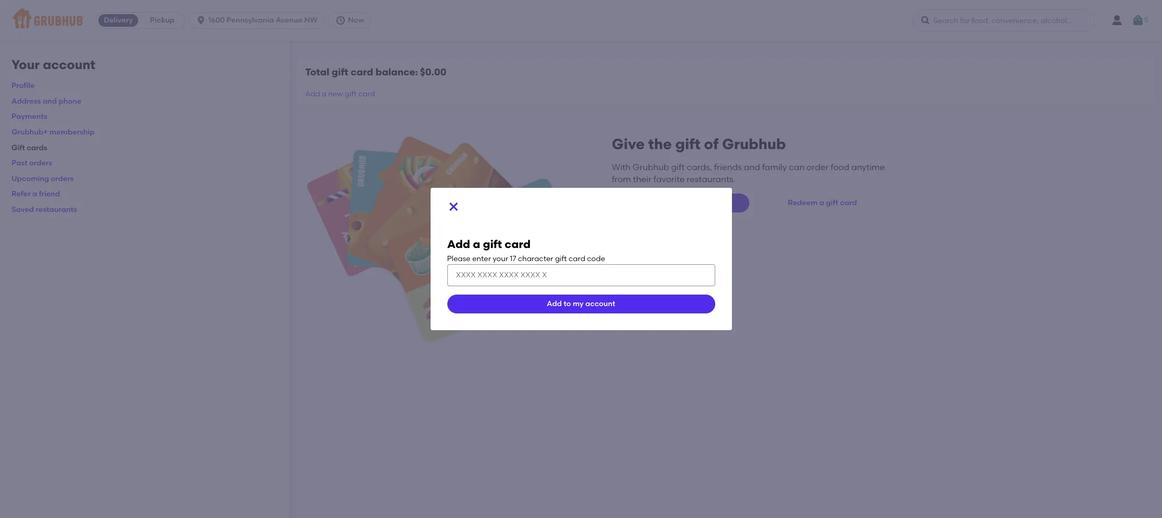 Task type: locate. For each thing, give the bounding box(es) containing it.
1600 pennsylvania avenue nw button
[[189, 12, 329, 29]]

orders up friend in the top left of the page
[[51, 174, 74, 183]]

upcoming
[[12, 174, 49, 183]]

svg image for 5
[[1132, 14, 1145, 27]]

1 vertical spatial orders
[[51, 174, 74, 183]]

a for add a new gift card
[[322, 90, 327, 98]]

add left to
[[547, 300, 562, 308]]

upcoming orders link
[[12, 174, 74, 183]]

and
[[43, 97, 57, 106], [744, 162, 760, 172]]

svg image for 1600 pennsylvania avenue nw
[[196, 15, 206, 26]]

friend
[[39, 190, 60, 199]]

saved restaurants link
[[12, 205, 77, 214]]

0 horizontal spatial grubhub
[[633, 162, 669, 172]]

1 horizontal spatial grubhub
[[722, 135, 786, 153]]

0 vertical spatial orders
[[29, 159, 52, 168]]

orders up upcoming orders
[[29, 159, 52, 168]]

gift up the "add a new gift card"
[[332, 66, 348, 78]]

a for add a gift card
[[473, 238, 480, 251]]

account right my
[[586, 300, 616, 308]]

new
[[328, 90, 343, 98]]

add down total
[[305, 90, 320, 98]]

card down food
[[840, 198, 857, 207]]

add to my account
[[547, 300, 616, 308]]

your
[[493, 254, 508, 263]]

2 vertical spatial add
[[547, 300, 562, 308]]

give the gift of grubhub
[[612, 135, 786, 153]]

orders
[[29, 159, 52, 168], [51, 174, 74, 183]]

past
[[12, 159, 28, 168]]

and inside 'with grubhub gift cards, friends and family can order food anytime from their favorite restaurants.'
[[744, 162, 760, 172]]

cards,
[[687, 162, 712, 172]]

past orders link
[[12, 159, 52, 168]]

gift up the favorite
[[671, 162, 685, 172]]

svg image inside now "button"
[[335, 15, 346, 26]]

svg image inside 1600 pennsylvania avenue nw button
[[196, 15, 206, 26]]

nw
[[304, 16, 318, 25]]

card
[[351, 66, 373, 78], [358, 90, 375, 98], [840, 198, 857, 207], [505, 238, 531, 251], [569, 254, 586, 263]]

card up '17'
[[505, 238, 531, 251]]

1 horizontal spatial account
[[586, 300, 616, 308]]

1600
[[208, 16, 225, 25]]

grubhub inside 'with grubhub gift cards, friends and family can order food anytime from their favorite restaurants.'
[[633, 162, 669, 172]]

of
[[704, 135, 719, 153]]

a inside redeem a gift card button
[[820, 198, 825, 207]]

redeem a gift card
[[788, 198, 857, 207]]

gift
[[332, 66, 348, 78], [345, 90, 357, 98], [676, 135, 701, 153], [671, 162, 685, 172], [826, 198, 839, 207], [483, 238, 502, 251], [555, 254, 567, 263]]

1 vertical spatial grubhub
[[633, 162, 669, 172]]

saved
[[12, 205, 34, 214]]

give
[[612, 135, 645, 153]]

pickup button
[[140, 12, 184, 29]]

1 vertical spatial add
[[447, 238, 470, 251]]

redeem a gift card button
[[784, 194, 861, 213]]

card inside button
[[840, 198, 857, 207]]

and left family
[[744, 162, 760, 172]]

0 vertical spatial grubhub
[[722, 135, 786, 153]]

Please enter your 17 character gift card code text field
[[447, 264, 715, 287]]

add for add to my account
[[547, 300, 562, 308]]

svg image
[[447, 200, 460, 213]]

your
[[12, 57, 40, 72]]

now
[[348, 16, 364, 25]]

0 horizontal spatial account
[[43, 57, 95, 72]]

grubhub up their
[[633, 162, 669, 172]]

svg image inside 5 'button'
[[1132, 14, 1145, 27]]

1 vertical spatial account
[[586, 300, 616, 308]]

0 vertical spatial account
[[43, 57, 95, 72]]

a up enter
[[473, 238, 480, 251]]

grubhub up 'with grubhub gift cards, friends and family can order food anytime from their favorite restaurants.'
[[722, 135, 786, 153]]

0 vertical spatial add
[[305, 90, 320, 98]]

a
[[322, 90, 327, 98], [32, 190, 37, 199], [820, 198, 825, 207], [473, 238, 480, 251]]

your account
[[12, 57, 95, 72]]

add up please
[[447, 238, 470, 251]]

address and phone
[[12, 97, 81, 106]]

0 horizontal spatial and
[[43, 97, 57, 106]]

add for add a gift card
[[447, 238, 470, 251]]

svg image
[[1132, 14, 1145, 27], [196, 15, 206, 26], [335, 15, 346, 26], [921, 15, 931, 26]]

grubhub+
[[12, 128, 48, 137]]

grubhub
[[722, 135, 786, 153], [633, 162, 669, 172]]

a right the refer
[[32, 190, 37, 199]]

gift cards link
[[12, 143, 47, 152]]

1 horizontal spatial and
[[744, 162, 760, 172]]

enter
[[472, 254, 491, 263]]

1 horizontal spatial add
[[447, 238, 470, 251]]

0 horizontal spatial add
[[305, 90, 320, 98]]

card up please enter your 17 character gift card code text box
[[569, 254, 586, 263]]

add a gift card
[[447, 238, 531, 251]]

gift right the new
[[345, 90, 357, 98]]

add for add a new gift card
[[305, 90, 320, 98]]

a right redeem
[[820, 198, 825, 207]]

0 vertical spatial and
[[43, 97, 57, 106]]

a left the new
[[322, 90, 327, 98]]

add
[[305, 90, 320, 98], [447, 238, 470, 251], [547, 300, 562, 308]]

membership
[[49, 128, 95, 137]]

add inside add to my account "button"
[[547, 300, 562, 308]]

2 horizontal spatial add
[[547, 300, 562, 308]]

17
[[510, 254, 516, 263]]

gift inside button
[[826, 198, 839, 207]]

balance:
[[376, 66, 418, 78]]

account
[[43, 57, 95, 72], [586, 300, 616, 308]]

account inside "button"
[[586, 300, 616, 308]]

account up phone
[[43, 57, 95, 72]]

1 vertical spatial and
[[744, 162, 760, 172]]

5 button
[[1132, 11, 1149, 30]]

family
[[762, 162, 787, 172]]

gift right the character
[[555, 254, 567, 263]]

gift right redeem
[[826, 198, 839, 207]]

card up the "add a new gift card"
[[351, 66, 373, 78]]

and left phone
[[43, 97, 57, 106]]

delivery
[[104, 16, 133, 25]]

gift inside 'with grubhub gift cards, friends and family can order food anytime from their favorite restaurants.'
[[671, 162, 685, 172]]

upcoming orders
[[12, 174, 74, 183]]



Task type: describe. For each thing, give the bounding box(es) containing it.
a for redeem a gift card
[[820, 198, 825, 207]]

grubhub+ membership
[[12, 128, 95, 137]]

total
[[305, 66, 329, 78]]

svg image for now
[[335, 15, 346, 26]]

add a new gift card
[[305, 90, 375, 98]]

anytime
[[852, 162, 885, 172]]

payments link
[[12, 112, 47, 121]]

phone
[[59, 97, 81, 106]]

5
[[1145, 16, 1149, 25]]

character
[[518, 254, 554, 263]]

friends
[[714, 162, 742, 172]]

from
[[612, 174, 631, 184]]

now button
[[329, 12, 375, 29]]

grubhub+ membership link
[[12, 128, 95, 137]]

with grubhub gift cards, friends and family can order food anytime from their favorite restaurants.
[[612, 162, 885, 184]]

address
[[12, 97, 41, 106]]

please
[[447, 254, 471, 263]]

gift
[[12, 143, 25, 152]]

total gift card balance: $0.00
[[305, 66, 447, 78]]

please enter your 17 character gift card code
[[447, 254, 605, 263]]

food
[[831, 162, 850, 172]]

avenue
[[276, 16, 303, 25]]

saved restaurants
[[12, 205, 77, 214]]

pickup
[[150, 16, 175, 25]]

add to my account button
[[447, 295, 715, 314]]

refer
[[12, 190, 31, 199]]

the
[[649, 135, 672, 153]]

redeem
[[788, 198, 818, 207]]

with
[[612, 162, 631, 172]]

address and phone link
[[12, 97, 81, 106]]

1600 pennsylvania avenue nw
[[208, 16, 318, 25]]

cards
[[27, 143, 47, 152]]

refer a friend link
[[12, 190, 60, 199]]

favorite
[[654, 174, 685, 184]]

pennsylvania
[[227, 16, 274, 25]]

profile
[[12, 81, 35, 90]]

gift card image
[[307, 135, 587, 344]]

restaurants
[[36, 205, 77, 214]]

card down total gift card balance: $0.00
[[358, 90, 375, 98]]

orders for past orders
[[29, 159, 52, 168]]

my
[[573, 300, 584, 308]]

can
[[789, 162, 805, 172]]

gift cards
[[12, 143, 47, 152]]

restaurants.
[[687, 174, 736, 184]]

their
[[633, 174, 652, 184]]

order
[[807, 162, 829, 172]]

$0.00
[[420, 66, 447, 78]]

delivery button
[[96, 12, 140, 29]]

gift left of
[[676, 135, 701, 153]]

refer a friend
[[12, 190, 60, 199]]

to
[[564, 300, 571, 308]]

code
[[587, 254, 605, 263]]

profile link
[[12, 81, 35, 90]]

gift up "your"
[[483, 238, 502, 251]]

past orders
[[12, 159, 52, 168]]

payments
[[12, 112, 47, 121]]

a for refer a friend
[[32, 190, 37, 199]]

orders for upcoming orders
[[51, 174, 74, 183]]

main navigation navigation
[[0, 0, 1163, 41]]



Task type: vqa. For each thing, say whether or not it's contained in the screenshot.
Commission
no



